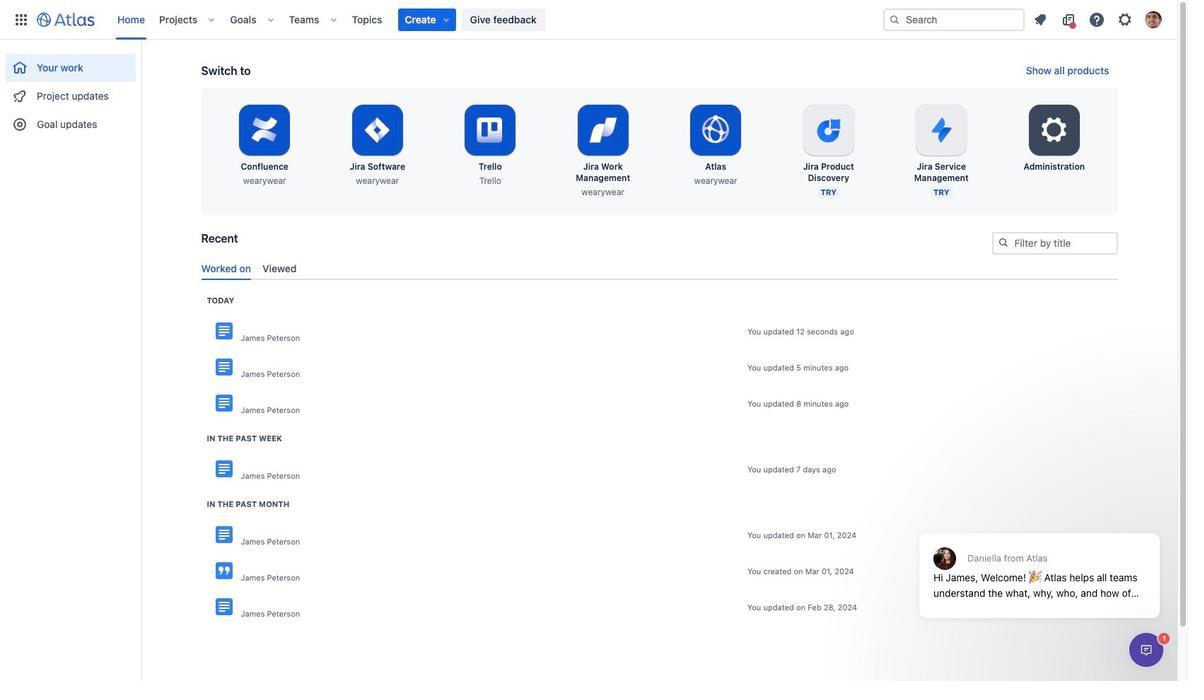 Task type: locate. For each thing, give the bounding box(es) containing it.
0 vertical spatial settings image
[[1117, 11, 1134, 28]]

confluence image for 3rd heading from the bottom of the page
[[215, 323, 232, 340]]

1 vertical spatial settings image
[[1037, 113, 1071, 147]]

confluence image
[[215, 359, 232, 376], [215, 395, 232, 412], [215, 461, 232, 478], [215, 563, 232, 580], [215, 599, 232, 616]]

Filter by title field
[[993, 233, 1117, 253]]

0 vertical spatial heading
[[207, 295, 234, 306]]

heading
[[207, 295, 234, 306], [207, 433, 282, 444], [207, 499, 290, 510]]

tab list
[[196, 257, 1124, 280]]

confluence image for third heading
[[215, 527, 232, 543]]

1 confluence image from the top
[[215, 323, 232, 340]]

confluence image
[[215, 323, 232, 340], [215, 527, 232, 543]]

1 vertical spatial heading
[[207, 433, 282, 444]]

4 confluence image from the top
[[215, 563, 232, 580]]

help image
[[1089, 11, 1106, 28]]

1 horizontal spatial settings image
[[1117, 11, 1134, 28]]

0 horizontal spatial settings image
[[1037, 113, 1071, 147]]

account image
[[1145, 11, 1162, 28]]

search image
[[889, 14, 900, 25]]

top element
[[8, 0, 883, 39]]

1 heading from the top
[[207, 295, 234, 306]]

group
[[6, 40, 136, 143]]

1 vertical spatial confluence image
[[215, 527, 232, 543]]

notifications image
[[1032, 11, 1049, 28]]

2 confluence image from the top
[[215, 527, 232, 543]]

search image
[[998, 237, 1009, 248]]

2 confluence image from the top
[[215, 395, 232, 412]]

dialog
[[912, 499, 1167, 629]]

banner
[[0, 0, 1178, 40]]

settings image
[[1117, 11, 1134, 28], [1037, 113, 1071, 147]]

2 heading from the top
[[207, 433, 282, 444]]

2 vertical spatial heading
[[207, 499, 290, 510]]

0 vertical spatial confluence image
[[215, 323, 232, 340]]



Task type: vqa. For each thing, say whether or not it's contained in the screenshot.
Help image
yes



Task type: describe. For each thing, give the bounding box(es) containing it.
switch to... image
[[13, 11, 30, 28]]

1 confluence image from the top
[[215, 359, 232, 376]]

3 confluence image from the top
[[215, 461, 232, 478]]

3 heading from the top
[[207, 499, 290, 510]]

5 confluence image from the top
[[215, 599, 232, 616]]

Search field
[[883, 8, 1025, 31]]



